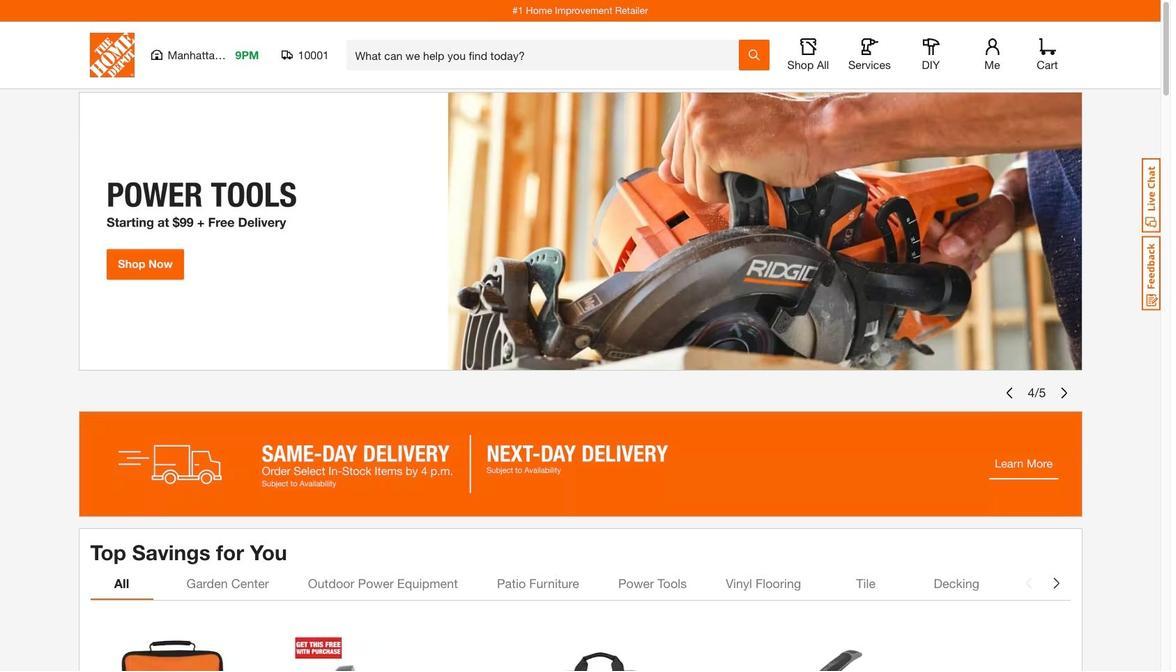 Task type: locate. For each thing, give the bounding box(es) containing it.
13may2024-mw16-hp-bau-hero4-tools-power tools starting at $79 + free 2-day delivery image
[[78, 92, 1082, 371]]

digital-endcap-tabs tab list
[[90, 567, 1015, 600]]

next slide image
[[1059, 387, 1070, 399]]

What can we help you find today? search field
[[355, 40, 738, 70]]

18v lithium-ion (2) 4.0 ah battery starter kit with charger and bag image
[[90, 618, 277, 671]]

the home depot logo image
[[90, 33, 134, 77]]



Task type: describe. For each thing, give the bounding box(es) containing it.
feedback link image
[[1142, 236, 1161, 311]]

scroll button right image
[[1051, 578, 1062, 589]]

m18 18-volt 5.0 ah lithium-ion xc extended capacity battery pack image
[[289, 618, 476, 671]]

previous slide image
[[1004, 387, 1015, 399]]

live chat image
[[1142, 158, 1161, 233]]

daytona stainless steel outdoor kitchen griddle spatula image
[[685, 618, 872, 671]]

m12 fuel 12-volt lithium-ion brushless cordless hammer drill and impact driver combo kit w/2 batteries and bag (2-tool) image
[[487, 618, 674, 671]]

sponsored banner image
[[78, 411, 1082, 517]]



Task type: vqa. For each thing, say whether or not it's contained in the screenshot.
136 More Options Available
no



